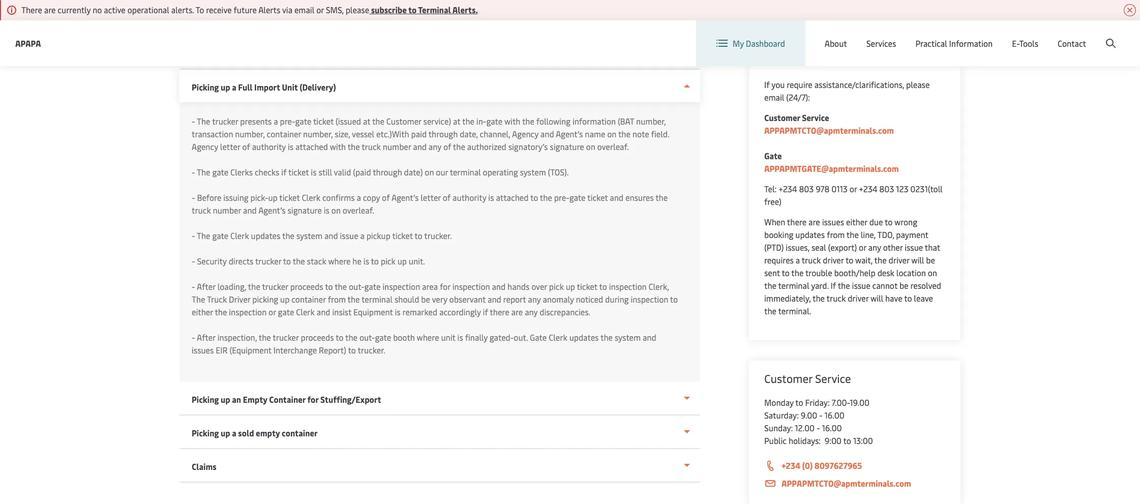 Task type: describe. For each thing, give the bounding box(es) containing it.
information
[[950, 38, 993, 49]]

1 appapmtcto@apmterminals.com link from the top
[[765, 125, 894, 136]]

clerk inside - before issuing pick-up ticket clerk confirms a copy of agent's letter of authority is attached to the pre-gate ticket and ensures the truck number and agent's signature is on overleaf.
[[302, 192, 321, 203]]

- for - the gate clerks checks if ticket is still valid (paid through date) on our terminal operating system (tos).
[[192, 166, 195, 178]]

of up our
[[444, 141, 451, 152]]

booth)
[[862, 48, 895, 64]]

- for - after inspection, the trucker proceeds to the out-gate booth where unit is finally gated-out. gate clerk updates the system and issues eir (equipment interchange report) to trucker.
[[192, 332, 195, 343]]

terminal
[[418, 4, 451, 15]]

on down name
[[586, 141, 596, 152]]

either inside - after loading, the trucker proceeds to the out-gate inspection area for inspection and hands over pick up ticket to inspection clerk, the truck driver picking up container from the terminal should be very observant and report any anomaly noticed during inspection to either the inspection or gate clerk and insist equipment is remarked accordingly if there are any discrepancies.
[[192, 306, 213, 318]]

picking
[[253, 294, 278, 305]]

or left sms,
[[317, 4, 324, 15]]

monday to friday: 7.00-19.00 saturday: 9.00 - 16.00 sunday: 12.00 - 16.00 public holidays:  9:00 to 13:00
[[765, 397, 873, 446]]

- security directs trucker to the stack where he is to pick up unit.
[[192, 255, 425, 267]]

0 horizontal spatial with
[[330, 141, 346, 152]]

accordingly
[[440, 306, 481, 318]]

confirms
[[323, 192, 355, 203]]

ensures
[[626, 192, 654, 203]]

(bat
[[618, 116, 635, 127]]

remarked
[[403, 306, 438, 318]]

out- for from
[[349, 281, 365, 292]]

pick inside - after loading, the trucker proceeds to the out-gate inspection area for inspection and hands over pick up ticket to inspection clerk, the truck driver picking up container from the terminal should be very observant and report any anomaly noticed during inspection to either the inspection or gate clerk and insist equipment is remarked accordingly if there are any discrepancies.
[[549, 281, 564, 292]]

clerk inside - after loading, the trucker proceeds to the out-gate inspection area for inspection and hands over pick up ticket to inspection clerk, the truck driver picking up container from the terminal should be very observant and report any anomaly noticed during inspection to either the inspection or gate clerk and insist equipment is remarked accordingly if there are any discrepancies.
[[296, 306, 315, 318]]

full
[[238, 81, 253, 93]]

container
[[269, 394, 306, 405]]

issue inside the picking up a full import unit (delivery) element
[[340, 230, 359, 241]]

report)
[[319, 344, 346, 356]]

0 vertical spatial email
[[295, 4, 315, 15]]

checks
[[255, 166, 280, 178]]

global menu
[[945, 30, 991, 41]]

any inside "when there are issues either due to wrong booking updates from the line, tdo, payment (ptd) issues, seal (export) or any other issue that requires a truck driver to wait, the driver will be sent to the trouble booth/help desk location on the terminal yard. if the issue cannot be resolved immediately, the truck driver will have to leave the terminal."
[[869, 242, 882, 253]]

a left pickup
[[360, 230, 365, 241]]

of down our
[[443, 192, 451, 203]]

+234 (0) 8097627965
[[782, 460, 863, 471]]

a inside "when there are issues either due to wrong booking updates from the line, tdo, payment (ptd) issues, seal (export) or any other issue that requires a truck driver to wait, the driver will be sent to the trouble booth/help desk location on the terminal yard. if the issue cannot be resolved immediately, the truck driver will have to leave the terminal."
[[796, 254, 800, 266]]

picking up a full import unit (delivery) element
[[180, 102, 701, 382]]

security
[[197, 255, 227, 267]]

my dashboard
[[733, 38, 786, 49]]

noticed
[[576, 294, 604, 305]]

sunday:
[[765, 422, 793, 434]]

- for - before issuing pick-up ticket clerk confirms a copy of agent's letter of authority is attached to the pre-gate ticket and ensures the truck number and agent's signature is on overleaf.
[[192, 192, 195, 203]]

0 vertical spatial please
[[346, 4, 369, 15]]

1 horizontal spatial number,
[[303, 128, 333, 139]]

of right "copy"
[[382, 192, 390, 203]]

gate inside - after inspection, the trucker proceeds to the out-gate booth where unit is finally gated-out. gate clerk updates the system and issues eir (equipment interchange report) to trucker.
[[375, 332, 391, 343]]

an
[[232, 394, 241, 405]]

/
[[1061, 30, 1064, 41]]

through inside '- the trucker presents a pre-gate ticket (issued at the customer service) at the in-gate with the following information (bat number, transaction number, container number, size, vessel etc.)with paid through date, channel, agency and agent's name on the note field. agency letter of authority is attached with the truck number and any of the authorized signatory's signature on overleaf.'
[[429, 128, 458, 139]]

for inside - after loading, the trucker proceeds to the out-gate inspection area for inspection and hands over pick up ticket to inspection clerk, the truck driver picking up container from the terminal should be very observant and report any anomaly noticed during inspection to either the inspection or gate clerk and insist equipment is remarked accordingly if there are any discrepancies.
[[440, 281, 451, 292]]

inspection,
[[218, 332, 257, 343]]

inspection down driver
[[229, 306, 267, 318]]

2 at from the left
[[453, 116, 461, 127]]

the for - the gate clerks checks if ticket is still valid (paid through date) on our terminal operating system (tos).
[[197, 166, 210, 178]]

size,
[[335, 128, 350, 139]]

0 horizontal spatial where
[[328, 255, 351, 267]]

have
[[886, 293, 903, 304]]

observant
[[450, 294, 486, 305]]

alerts.
[[171, 4, 194, 15]]

login
[[1039, 30, 1059, 41]]

account
[[1091, 30, 1121, 41]]

inspection up observant
[[453, 281, 490, 292]]

authorized
[[467, 141, 507, 152]]

attached inside - before issuing pick-up ticket clerk confirms a copy of agent's letter of authority is attached to the pre-gate ticket and ensures the truck number and agent's signature is on overleaf.
[[496, 192, 529, 203]]

desk
[[878, 267, 895, 278]]

truck up trouble
[[802, 254, 821, 266]]

updates inside "when there are issues either due to wrong booking updates from the line, tdo, payment (ptd) issues, seal (export) or any other issue that requires a truck driver to wait, the driver will be sent to the trouble booth/help desk location on the terminal yard. if the issue cannot be resolved immediately, the truck driver will have to leave the terminal."
[[796, 229, 825, 240]]

of up clerks in the left top of the page
[[242, 141, 250, 152]]

clerks
[[231, 166, 253, 178]]

up inside dropdown button
[[221, 427, 230, 439]]

up left full at left
[[221, 81, 230, 93]]

signature inside - before issuing pick-up ticket clerk confirms a copy of agent's letter of authority is attached to the pre-gate ticket and ensures the truck number and agent's signature is on overleaf.
[[288, 205, 322, 216]]

agent's inside '- the trucker presents a pre-gate ticket (issued at the customer service) at the in-gate with the following information (bat number, transaction number, container number, size, vessel etc.)with paid through date, channel, agency and agent's name on the note field. agency letter of authority is attached with the truck number and any of the authorized signatory's signature on overleaf.'
[[556, 128, 583, 139]]

0 vertical spatial if
[[282, 166, 287, 178]]

saturday:
[[765, 410, 799, 421]]

the for - the trucker presents a pre-gate ticket (issued at the customer service) at the in-gate with the following information (bat number, transaction number, container number, size, vessel etc.)with paid through date, channel, agency and agent's name on the note field. agency letter of authority is attached with the truck number and any of the authorized signatory's signature on overleaf.
[[197, 116, 210, 127]]

out- for trucker.
[[360, 332, 375, 343]]

that
[[925, 242, 941, 253]]

(ptd)
[[765, 242, 784, 253]]

field.
[[652, 128, 670, 139]]

or inside "when there are issues either due to wrong booking updates from the line, tdo, payment (ptd) issues, seal (export) or any other issue that requires a truck driver to wait, the driver will be sent to the trouble booth/help desk location on the terminal yard. if the issue cannot be resolved immediately, the truck driver will have to leave the terminal."
[[859, 242, 867, 253]]

ticket right pick- on the left
[[279, 192, 300, 203]]

operational
[[128, 4, 169, 15]]

gate inside gate appapmtgate@apmterminals.com
[[765, 150, 782, 161]]

number inside '- the trucker presents a pre-gate ticket (issued at the customer service) at the in-gate with the following information (bat number, transaction number, container number, size, vessel etc.)with paid through date, channel, agency and agent's name on the note field. agency letter of authority is attached with the truck number and any of the authorized signatory's signature on overleaf.'
[[383, 141, 411, 152]]

2 horizontal spatial issue
[[905, 242, 924, 253]]

stack
[[307, 255, 327, 267]]

trucker right "directs"
[[255, 255, 282, 267]]

please inside "if you require assistance/clarifications, please email (24/7):"
[[907, 79, 930, 90]]

0 vertical spatial appapmtcto@apmterminals.com
[[765, 125, 894, 136]]

ticket left ensures
[[588, 192, 608, 203]]

0 vertical spatial terminal
[[450, 166, 481, 178]]

login / create account link
[[1020, 20, 1121, 50]]

up up 'anomaly'
[[566, 281, 575, 292]]

e-tools
[[1013, 38, 1039, 49]]

0 vertical spatial 16.00
[[825, 410, 845, 421]]

1 803 from the left
[[800, 183, 814, 194]]

(paid
[[353, 166, 371, 178]]

1 horizontal spatial will
[[912, 254, 925, 266]]

pre- inside '- the trucker presents a pre-gate ticket (issued at the customer service) at the in-gate with the following information (bat number, transaction number, container number, size, vessel etc.)with paid through date, channel, agency and agent's name on the note field. agency letter of authority is attached with the truck number and any of the authorized signatory's signature on overleaf.'
[[280, 116, 295, 127]]

e-
[[1013, 38, 1020, 49]]

inspection up during at the right
[[609, 281, 647, 292]]

2 appapmtcto@apmterminals.com link from the top
[[765, 477, 946, 490]]

is inside - after inspection, the trucker proceeds to the out-gate booth where unit is finally gated-out. gate clerk updates the system and issues eir (equipment interchange report) to trucker.
[[458, 332, 463, 343]]

about
[[825, 38, 848, 49]]

practical information
[[916, 38, 993, 49]]

gate inside - after inspection, the trucker proceeds to the out-gate booth where unit is finally gated-out. gate clerk updates the system and issues eir (equipment interchange report) to trucker.
[[530, 332, 547, 343]]

for inside "picking up an empty container for stuffing/export" dropdown button
[[308, 394, 319, 405]]

close alert image
[[1124, 4, 1137, 16]]

immediately,
[[765, 293, 811, 304]]

1 horizontal spatial trucker.
[[424, 230, 452, 241]]

updates inside - after inspection, the trucker proceeds to the out-gate booth where unit is finally gated-out. gate clerk updates the system and issues eir (equipment interchange report) to trucker.
[[570, 332, 599, 343]]

create
[[1066, 30, 1090, 41]]

picking up a full import unit (delivery)
[[192, 81, 336, 93]]

free)
[[765, 196, 782, 207]]

you
[[772, 79, 785, 90]]

truck inside '- the trucker presents a pre-gate ticket (issued at the customer service) at the in-gate with the following information (bat number, transaction number, container number, size, vessel etc.)with paid through date, channel, agency and agent's name on the note field. agency letter of authority is attached with the truck number and any of the authorized signatory's signature on overleaf.'
[[362, 141, 381, 152]]

1 horizontal spatial system
[[520, 166, 546, 178]]

to inside - before issuing pick-up ticket clerk confirms a copy of agent's letter of authority is attached to the pre-gate ticket and ensures the truck number and agent's signature is on overleaf.
[[531, 192, 538, 203]]

123
[[897, 183, 909, 194]]

future
[[234, 4, 257, 15]]

1 horizontal spatial with
[[505, 116, 521, 127]]

dashboard
[[746, 38, 786, 49]]

clerk,
[[649, 281, 669, 292]]

is inside - after loading, the trucker proceeds to the out-gate inspection area for inspection and hands over pick up ticket to inspection clerk, the truck driver picking up container from the terminal should be very observant and report any anomaly noticed during inspection to either the inspection or gate clerk and insist equipment is remarked accordingly if there are any discrepancies.
[[395, 306, 401, 318]]

paid
[[411, 128, 427, 139]]

container inside '- the trucker presents a pre-gate ticket (issued at the customer service) at the in-gate with the following information (bat number, transaction number, container number, size, vessel etc.)with paid through date, channel, agency and agent's name on the note field. agency letter of authority is attached with the truck number and any of the authorized signatory's signature on overleaf.'
[[267, 128, 301, 139]]

clerk up "directs"
[[231, 230, 249, 241]]

interchange
[[274, 344, 317, 356]]

etc.)with
[[377, 128, 409, 139]]

0 horizontal spatial updates
[[251, 230, 281, 241]]

signature inside '- the trucker presents a pre-gate ticket (issued at the customer service) at the in-gate with the following information (bat number, transaction number, container number, size, vessel etc.)with paid through date, channel, agency and agent's name on the note field. agency letter of authority is attached with the truck number and any of the authorized signatory's signature on overleaf.'
[[550, 141, 584, 152]]

0 vertical spatial are
[[44, 4, 56, 15]]

up right picking
[[280, 294, 290, 305]]

about button
[[825, 20, 848, 66]]

appapmtgate@apmterminals.com
[[765, 163, 899, 174]]

contact
[[1058, 38, 1087, 49]]

service)
[[424, 116, 451, 127]]

from inside - after loading, the trucker proceeds to the out-gate inspection area for inspection and hands over pick up ticket to inspection clerk, the truck driver picking up container from the terminal should be very observant and report any anomaly noticed during inspection to either the inspection or gate clerk and insist equipment is remarked accordingly if there are any discrepancies.
[[328, 294, 346, 305]]

monday
[[765, 397, 794, 408]]

+234 right 0113
[[859, 183, 878, 194]]

1 vertical spatial will
[[871, 293, 884, 304]]

trucker. inside - after inspection, the trucker proceeds to the out-gate booth where unit is finally gated-out. gate clerk updates the system and issues eir (equipment interchange report) to trucker.
[[358, 344, 386, 356]]

(24/7):
[[787, 92, 811, 103]]

a inside dropdown button
[[232, 81, 236, 93]]

equipment
[[354, 306, 393, 318]]

booth
[[393, 332, 415, 343]]

a inside dropdown button
[[232, 427, 236, 439]]

global
[[945, 30, 968, 41]]

help desk (trouble booth)
[[765, 48, 898, 64]]

+234 (0) 8097627965 link
[[765, 459, 946, 473]]

19.00
[[850, 397, 870, 408]]

ticket left still
[[289, 166, 309, 178]]

he
[[353, 255, 362, 267]]

up left an
[[221, 394, 230, 405]]

0113
[[832, 183, 848, 194]]

container inside dropdown button
[[282, 427, 318, 439]]

- for - the trucker presents a pre-gate ticket (issued at the customer service) at the in-gate with the following information (bat number, transaction number, container number, size, vessel etc.)with paid through date, channel, agency and agent's name on the note field. agency letter of authority is attached with the truck number and any of the authorized signatory's signature on overleaf.
[[192, 116, 195, 127]]

2 vertical spatial issue
[[853, 280, 871, 291]]

(tos).
[[548, 166, 569, 178]]

- for - security directs trucker to the stack where he is to pick up unit.
[[192, 255, 195, 267]]

any inside '- the trucker presents a pre-gate ticket (issued at the customer service) at the in-gate with the following information (bat number, transaction number, container number, size, vessel etc.)with paid through date, channel, agency and agent's name on the note field. agency letter of authority is attached with the truck number and any of the authorized signatory's signature on overleaf.'
[[429, 141, 442, 152]]

a inside '- the trucker presents a pre-gate ticket (issued at the customer service) at the in-gate with the following information (bat number, transaction number, container number, size, vessel etc.)with paid through date, channel, agency and agent's name on the note field. agency letter of authority is attached with the truck number and any of the authorized signatory's signature on overleaf.'
[[274, 116, 278, 127]]

any down "over"
[[528, 294, 541, 305]]

customer service
[[765, 371, 852, 386]]

any down report
[[525, 306, 538, 318]]

0 horizontal spatial agency
[[192, 141, 218, 152]]

empty
[[243, 394, 267, 405]]

insist
[[332, 306, 352, 318]]

anomaly
[[543, 294, 574, 305]]

require
[[787, 79, 813, 90]]

inspection down clerk,
[[631, 294, 669, 305]]

1 horizontal spatial driver
[[848, 293, 869, 304]]

terminal inside - after loading, the trucker proceeds to the out-gate inspection area for inspection and hands over pick up ticket to inspection clerk, the truck driver picking up container from the terminal should be very observant and report any anomaly noticed during inspection to either the inspection or gate clerk and insist equipment is remarked accordingly if there are any discrepancies.
[[362, 294, 393, 305]]

finally
[[465, 332, 488, 343]]

there inside "when there are issues either due to wrong booking updates from the line, tdo, payment (ptd) issues, seal (export) or any other issue that requires a truck driver to wait, the driver will be sent to the trouble booth/help desk location on the terminal yard. if the issue cannot be resolved immediately, the truck driver will have to leave the terminal."
[[788, 216, 807, 227]]

0 horizontal spatial number,
[[235, 128, 265, 139]]

1 horizontal spatial be
[[900, 280, 909, 291]]

there are currently no active operational alerts. to receive future alerts via email or sms, please subscribe to terminal alerts.
[[21, 4, 478, 15]]

truck down yard.
[[827, 293, 846, 304]]

(delivery)
[[300, 81, 336, 93]]

driver
[[229, 294, 251, 305]]

- after inspection, the trucker proceeds to the out-gate booth where unit is finally gated-out. gate clerk updates the system and issues eir (equipment interchange report) to trucker.
[[192, 332, 657, 356]]

leave
[[915, 293, 934, 304]]

on inside "when there are issues either due to wrong booking updates from the line, tdo, payment (ptd) issues, seal (export) or any other issue that requires a truck driver to wait, the driver will be sent to the trouble booth/help desk location on the terminal yard. if the issue cannot be resolved immediately, the truck driver will have to leave the terminal."
[[928, 267, 938, 278]]



Task type: vqa. For each thing, say whether or not it's contained in the screenshot.
TYPE OR PASTE YOUR IDS HERE.
no



Task type: locate. For each thing, give the bounding box(es) containing it.
from inside "when there are issues either due to wrong booking updates from the line, tdo, payment (ptd) issues, seal (export) or any other issue that requires a truck driver to wait, the driver will be sent to the trouble booth/help desk location on the terminal yard. if the issue cannot be resolved immediately, the truck driver will have to leave the terminal."
[[827, 229, 845, 240]]

1 vertical spatial agent's
[[392, 192, 419, 203]]

up down checks
[[268, 192, 278, 203]]

authority inside - before issuing pick-up ticket clerk confirms a copy of agent's letter of authority is attached to the pre-gate ticket and ensures the truck number and agent's signature is on overleaf.
[[453, 192, 487, 203]]

container down - security directs trucker to the stack where he is to pick up unit.
[[292, 294, 326, 305]]

hands
[[508, 281, 530, 292]]

1 vertical spatial through
[[373, 166, 402, 178]]

1 vertical spatial agency
[[192, 141, 218, 152]]

truck inside - before issuing pick-up ticket clerk confirms a copy of agent's letter of authority is attached to the pre-gate ticket and ensures the truck number and agent's signature is on overleaf.
[[192, 205, 211, 216]]

16.00
[[825, 410, 845, 421], [822, 422, 842, 434]]

1 vertical spatial issue
[[905, 242, 924, 253]]

through right the (paid at the left of the page
[[373, 166, 402, 178]]

0 vertical spatial issues
[[823, 216, 845, 227]]

container down the presents
[[267, 128, 301, 139]]

a down issues,
[[796, 254, 800, 266]]

the
[[372, 116, 385, 127], [462, 116, 475, 127], [522, 116, 535, 127], [619, 128, 631, 139], [348, 141, 360, 152], [453, 141, 465, 152], [540, 192, 552, 203], [656, 192, 668, 203], [847, 229, 859, 240], [282, 230, 295, 241], [875, 254, 887, 266], [293, 255, 305, 267], [792, 267, 804, 278], [765, 280, 777, 291], [838, 280, 851, 291], [248, 281, 260, 292], [335, 281, 347, 292], [813, 293, 825, 304], [348, 294, 360, 305], [765, 305, 777, 316], [215, 306, 227, 318], [259, 332, 271, 343], [346, 332, 358, 343], [601, 332, 613, 343]]

2 horizontal spatial are
[[809, 216, 821, 227]]

signature
[[550, 141, 584, 152], [288, 205, 322, 216]]

- inside - after loading, the trucker proceeds to the out-gate inspection area for inspection and hands over pick up ticket to inspection clerk, the truck driver picking up container from the terminal should be very observant and report any anomaly noticed during inspection to either the inspection or gate clerk and insist equipment is remarked accordingly if there are any discrepancies.
[[192, 281, 195, 292]]

1 vertical spatial terminal
[[779, 280, 810, 291]]

ticket inside '- the trucker presents a pre-gate ticket (issued at the customer service) at the in-gate with the following information (bat number, transaction number, container number, size, vessel etc.)with paid through date, channel, agency and agent's name on the note field. agency letter of authority is attached with the truck number and any of the authorized signatory's signature on overleaf.'
[[313, 116, 334, 127]]

letter down transaction
[[220, 141, 240, 152]]

appapmtcto@apmterminals.com link up gate appapmtgate@apmterminals.com
[[765, 125, 894, 136]]

either up line,
[[847, 216, 868, 227]]

2 horizontal spatial terminal
[[779, 280, 810, 291]]

and inside - after inspection, the trucker proceeds to the out-gate booth where unit is finally gated-out. gate clerk updates the system and issues eir (equipment interchange report) to trucker.
[[643, 332, 657, 343]]

if
[[282, 166, 287, 178], [483, 306, 488, 318]]

pick up 'anomaly'
[[549, 281, 564, 292]]

information
[[573, 116, 616, 127]]

1 vertical spatial proceeds
[[301, 332, 334, 343]]

1 vertical spatial for
[[308, 394, 319, 405]]

are inside - after loading, the trucker proceeds to the out-gate inspection area for inspection and hands over pick up ticket to inspection clerk, the truck driver picking up container from the terminal should be very observant and report any anomaly noticed during inspection to either the inspection or gate clerk and insist equipment is remarked accordingly if there are any discrepancies.
[[512, 306, 523, 318]]

proceeds for report)
[[301, 332, 334, 343]]

0 vertical spatial there
[[788, 216, 807, 227]]

1 vertical spatial authority
[[453, 192, 487, 203]]

claims
[[192, 461, 217, 472]]

valid
[[334, 166, 351, 178]]

number down 'issuing'
[[213, 205, 241, 216]]

gated-
[[490, 332, 514, 343]]

e-tools button
[[1013, 20, 1039, 66]]

out- inside - after inspection, the trucker proceeds to the out-gate booth where unit is finally gated-out. gate clerk updates the system and issues eir (equipment interchange report) to trucker.
[[360, 332, 375, 343]]

my
[[733, 38, 744, 49]]

pick down pickup
[[381, 255, 396, 267]]

number, down the presents
[[235, 128, 265, 139]]

1 vertical spatial there
[[490, 306, 510, 318]]

1 horizontal spatial email
[[765, 92, 785, 103]]

- inside - before issuing pick-up ticket clerk confirms a copy of agent's letter of authority is attached to the pre-gate ticket and ensures the truck number and agent's signature is on overleaf.
[[192, 192, 195, 203]]

agency down transaction
[[192, 141, 218, 152]]

out.
[[514, 332, 528, 343]]

0 vertical spatial attached
[[296, 141, 328, 152]]

the
[[197, 116, 210, 127], [197, 166, 210, 178], [197, 230, 210, 241], [192, 294, 205, 305]]

0 horizontal spatial if
[[765, 79, 770, 90]]

1 vertical spatial attached
[[496, 192, 529, 203]]

there inside - after loading, the trucker proceeds to the out-gate inspection area for inspection and hands over pick up ticket to inspection clerk, the truck driver picking up container from the terminal should be very observant and report any anomaly noticed during inspection to either the inspection or gate clerk and insist equipment is remarked accordingly if there are any discrepancies.
[[490, 306, 510, 318]]

alerts
[[259, 4, 281, 15]]

0 horizontal spatial overleaf.
[[343, 205, 374, 216]]

email down you
[[765, 92, 785, 103]]

- for - the gate clerk updates the system and issue a pickup ticket to trucker.
[[192, 230, 195, 241]]

0 horizontal spatial signature
[[288, 205, 322, 216]]

2 horizontal spatial system
[[615, 332, 641, 343]]

attached inside '- the trucker presents a pre-gate ticket (issued at the customer service) at the in-gate with the following information (bat number, transaction number, container number, size, vessel etc.)with paid through date, channel, agency and agent's name on the note field. agency letter of authority is attached with the truck number and any of the authorized signatory's signature on overleaf.'
[[296, 141, 328, 152]]

if
[[765, 79, 770, 90], [831, 280, 837, 291]]

issue down booth/help
[[853, 280, 871, 291]]

any down service)
[[429, 141, 442, 152]]

7.00-
[[832, 397, 850, 408]]

after inside - after inspection, the trucker proceeds to the out-gate booth where unit is finally gated-out. gate clerk updates the system and issues eir (equipment interchange report) to trucker.
[[197, 332, 216, 343]]

2 vertical spatial be
[[421, 294, 430, 305]]

overleaf. down name
[[598, 141, 629, 152]]

alerts.
[[453, 4, 478, 15]]

1 picking from the top
[[192, 81, 219, 93]]

is inside '- the trucker presents a pre-gate ticket (issued at the customer service) at the in-gate with the following information (bat number, transaction number, container number, size, vessel etc.)with paid through date, channel, agency and agent's name on the note field. agency letter of authority is attached with the truck number and any of the authorized signatory's signature on overleaf.'
[[288, 141, 294, 152]]

13:00
[[854, 435, 873, 446]]

picking for picking up a sold empty container
[[192, 427, 219, 439]]

with
[[505, 116, 521, 127], [330, 141, 346, 152]]

ticket up "noticed" at the right bottom
[[577, 281, 598, 292]]

picking up a full import unit (delivery) button
[[180, 70, 701, 102]]

trucker inside '- the trucker presents a pre-gate ticket (issued at the customer service) at the in-gate with the following information (bat number, transaction number, container number, size, vessel etc.)with paid through date, channel, agency and agent's name on the note field. agency letter of authority is attached with the truck number and any of the authorized signatory's signature on overleaf.'
[[212, 116, 238, 127]]

0 vertical spatial pick
[[381, 255, 396, 267]]

0 vertical spatial if
[[765, 79, 770, 90]]

0 vertical spatial agent's
[[556, 128, 583, 139]]

overleaf. inside - before issuing pick-up ticket clerk confirms a copy of agent's letter of authority is attached to the pre-gate ticket and ensures the truck number and agent's signature is on overleaf.
[[343, 205, 374, 216]]

0 vertical spatial be
[[927, 254, 936, 266]]

customer service appapmtcto@apmterminals.com
[[765, 112, 894, 136]]

ticket right pickup
[[393, 230, 413, 241]]

978
[[816, 183, 830, 194]]

a left full at left
[[232, 81, 236, 93]]

1 vertical spatial after
[[197, 332, 216, 343]]

ticket inside - after loading, the trucker proceeds to the out-gate inspection area for inspection and hands over pick up ticket to inspection clerk, the truck driver picking up container from the terminal should be very observant and report any anomaly noticed during inspection to either the inspection or gate clerk and insist equipment is remarked accordingly if there are any discrepancies.
[[577, 281, 598, 292]]

authority inside '- the trucker presents a pre-gate ticket (issued at the customer service) at the in-gate with the following information (bat number, transaction number, container number, size, vessel etc.)with paid through date, channel, agency and agent's name on the note field. agency letter of authority is attached with the truck number and any of the authorized signatory's signature on overleaf.'
[[252, 141, 286, 152]]

(0)
[[803, 460, 813, 471]]

customer up etc.)with on the top left
[[387, 116, 422, 127]]

please right sms,
[[346, 4, 369, 15]]

0 vertical spatial gate
[[765, 150, 782, 161]]

trucker.
[[424, 230, 452, 241], [358, 344, 386, 356]]

picking inside picking up a sold empty container dropdown button
[[192, 427, 219, 439]]

vessel
[[352, 128, 375, 139]]

no
[[93, 4, 102, 15]]

through down service)
[[429, 128, 458, 139]]

803 left 123
[[880, 183, 895, 194]]

tel: +234 803 978 0113 or +234 803 123 0231(toll free)
[[765, 183, 943, 207]]

proceeds for up
[[290, 281, 323, 292]]

2 horizontal spatial number,
[[637, 116, 666, 127]]

any down line,
[[869, 242, 882, 253]]

1 vertical spatial issues
[[192, 344, 214, 356]]

issues inside "when there are issues either due to wrong booking updates from the line, tdo, payment (ptd) issues, seal (export) or any other issue that requires a truck driver to wait, the driver will be sent to the trouble booth/help desk location on the terminal yard. if the issue cannot be resolved immediately, the truck driver will have to leave the terminal."
[[823, 216, 845, 227]]

1 horizontal spatial issue
[[853, 280, 871, 291]]

stuffing/export
[[321, 394, 381, 405]]

2 horizontal spatial be
[[927, 254, 936, 266]]

on up resolved
[[928, 267, 938, 278]]

clerk inside - after inspection, the trucker proceeds to the out-gate booth where unit is finally gated-out. gate clerk updates the system and issues eir (equipment interchange report) to trucker.
[[549, 332, 568, 343]]

the inside - after loading, the trucker proceeds to the out-gate inspection area for inspection and hands over pick up ticket to inspection clerk, the truck driver picking up container from the terminal should be very observant and report any anomaly noticed during inspection to either the inspection or gate clerk and insist equipment is remarked accordingly if there are any discrepancies.
[[192, 294, 205, 305]]

authority up checks
[[252, 141, 286, 152]]

1 horizontal spatial updates
[[570, 332, 599, 343]]

sms,
[[326, 4, 344, 15]]

0 horizontal spatial issue
[[340, 230, 359, 241]]

out- down equipment
[[360, 332, 375, 343]]

attached up still
[[296, 141, 328, 152]]

customer for customer service
[[765, 371, 813, 386]]

with down size,
[[330, 141, 346, 152]]

my dashboard button
[[717, 20, 786, 66]]

(export)
[[829, 242, 857, 253]]

1 horizontal spatial pre-
[[554, 192, 570, 203]]

2 vertical spatial picking
[[192, 427, 219, 439]]

out- inside - after loading, the trucker proceeds to the out-gate inspection area for inspection and hands over pick up ticket to inspection clerk, the truck driver picking up container from the terminal should be very observant and report any anomaly noticed during inspection to either the inspection or gate clerk and insist equipment is remarked accordingly if there are any discrepancies.
[[349, 281, 365, 292]]

be for when there are issues either due to wrong booking updates from the line, tdo, payment (ptd) issues, seal (export) or any other issue that requires a truck driver to wait, the driver will be sent to the trouble booth/help desk location on the terminal yard. if the issue cannot be resolved immediately, the truck driver will have to leave the terminal.
[[927, 254, 936, 266]]

following
[[537, 116, 571, 127]]

contact button
[[1058, 20, 1087, 66]]

picking inside picking up a full import unit (delivery) dropdown button
[[192, 81, 219, 93]]

0 horizontal spatial authority
[[252, 141, 286, 152]]

0 horizontal spatial issues
[[192, 344, 214, 356]]

0 vertical spatial through
[[429, 128, 458, 139]]

trucker. down - before issuing pick-up ticket clerk confirms a copy of agent's letter of authority is attached to the pre-gate ticket and ensures the truck number and agent's signature is on overleaf.
[[424, 230, 452, 241]]

1 vertical spatial container
[[292, 294, 326, 305]]

the for - the gate clerk updates the system and issue a pickup ticket to trucker.
[[197, 230, 210, 241]]

authority down operating
[[453, 192, 487, 203]]

container inside - after loading, the trucker proceeds to the out-gate inspection area for inspection and hands over pick up ticket to inspection clerk, the truck driver picking up container from the terminal should be very observant and report any anomaly noticed during inspection to either the inspection or gate clerk and insist equipment is remarked accordingly if there are any discrepancies.
[[292, 294, 326, 305]]

letter inside - before issuing pick-up ticket clerk confirms a copy of agent's letter of authority is attached to the pre-gate ticket and ensures the truck number and agent's signature is on overleaf.
[[421, 192, 441, 203]]

trucker up picking
[[262, 281, 288, 292]]

2 vertical spatial are
[[512, 306, 523, 318]]

1 vertical spatial number
[[213, 205, 241, 216]]

terminal inside "when there are issues either due to wrong booking updates from the line, tdo, payment (ptd) issues, seal (export) or any other issue that requires a truck driver to wait, the driver will be sent to the trouble booth/help desk location on the terminal yard. if the issue cannot be resolved immediately, the truck driver will have to leave the terminal."
[[779, 280, 810, 291]]

letter inside '- the trucker presents a pre-gate ticket (issued at the customer service) at the in-gate with the following information (bat number, transaction number, container number, size, vessel etc.)with paid through date, channel, agency and agent's name on the note field. agency letter of authority is attached with the truck number and any of the authorized signatory's signature on overleaf.'
[[220, 141, 240, 152]]

service for customer service
[[816, 371, 852, 386]]

proceeds inside - after inspection, the trucker proceeds to the out-gate booth where unit is finally gated-out. gate clerk updates the system and issues eir (equipment interchange report) to trucker.
[[301, 332, 334, 343]]

signature up (tos).
[[550, 141, 584, 152]]

0 horizontal spatial number
[[213, 205, 241, 216]]

1 horizontal spatial at
[[453, 116, 461, 127]]

1 vertical spatial gate
[[530, 332, 547, 343]]

truck
[[362, 141, 381, 152], [192, 205, 211, 216], [802, 254, 821, 266], [827, 293, 846, 304]]

0 vertical spatial for
[[440, 281, 451, 292]]

2 vertical spatial agent's
[[259, 205, 286, 216]]

1 horizontal spatial 803
[[880, 183, 895, 194]]

attached down operating
[[496, 192, 529, 203]]

up inside - before issuing pick-up ticket clerk confirms a copy of agent's letter of authority is attached to the pre-gate ticket and ensures the truck number and agent's signature is on overleaf.
[[268, 192, 278, 203]]

at up vessel
[[363, 116, 371, 127]]

0231(toll
[[911, 183, 943, 194]]

+234 left (0)
[[782, 460, 801, 471]]

+234 right tel:
[[779, 183, 798, 194]]

number inside - before issuing pick-up ticket clerk confirms a copy of agent's letter of authority is attached to the pre-gate ticket and ensures the truck number and agent's signature is on overleaf.
[[213, 205, 241, 216]]

at
[[363, 116, 371, 127], [453, 116, 461, 127]]

with up channel,
[[505, 116, 521, 127]]

0 vertical spatial agency
[[512, 128, 539, 139]]

0 vertical spatial system
[[520, 166, 546, 178]]

are inside "when there are issues either due to wrong booking updates from the line, tdo, payment (ptd) issues, seal (export) or any other issue that requires a truck driver to wait, the driver will be sent to the trouble booth/help desk location on the terminal yard. if the issue cannot be resolved immediately, the truck driver will have to leave the terminal."
[[809, 216, 821, 227]]

appapmtcto@apmterminals.com down +234 (0) 8097627965 link
[[782, 478, 912, 489]]

picking up claims
[[192, 427, 219, 439]]

1 horizontal spatial there
[[788, 216, 807, 227]]

pre- right the presents
[[280, 116, 295, 127]]

0 vertical spatial with
[[505, 116, 521, 127]]

2 803 from the left
[[880, 183, 895, 194]]

truck
[[207, 294, 227, 305]]

- for - after loading, the trucker proceeds to the out-gate inspection area for inspection and hands over pick up ticket to inspection clerk, the truck driver picking up container from the terminal should be very observant and report any anomaly noticed during inspection to either the inspection or gate clerk and insist equipment is remarked accordingly if there are any discrepancies.
[[192, 281, 195, 292]]

location
[[881, 30, 912, 41]]

login / create account
[[1039, 30, 1121, 41]]

driver down other
[[889, 254, 910, 266]]

up left unit.
[[398, 255, 407, 267]]

ticket left (issued
[[313, 116, 334, 127]]

0 vertical spatial picking
[[192, 81, 219, 93]]

email right via
[[295, 4, 315, 15]]

after for issues
[[197, 332, 216, 343]]

0 vertical spatial from
[[827, 229, 845, 240]]

the up transaction
[[197, 116, 210, 127]]

1 vertical spatial pick
[[549, 281, 564, 292]]

1 at from the left
[[363, 116, 371, 127]]

be for - after loading, the trucker proceeds to the out-gate inspection area for inspection and hands over pick up ticket to inspection clerk, the truck driver picking up container from the terminal should be very observant and report any anomaly noticed during inspection to either the inspection or gate clerk and insist equipment is remarked accordingly if there are any discrepancies.
[[421, 294, 430, 305]]

0 horizontal spatial be
[[421, 294, 430, 305]]

either inside "when there are issues either due to wrong booking updates from the line, tdo, payment (ptd) issues, seal (export) or any other issue that requires a truck driver to wait, the driver will be sent to the trouble booth/help desk location on the terminal yard. if the issue cannot be resolved immediately, the truck driver will have to leave the terminal."
[[847, 216, 868, 227]]

system left (tos).
[[520, 166, 546, 178]]

issue down payment
[[905, 242, 924, 253]]

3 picking from the top
[[192, 427, 219, 439]]

0 vertical spatial overleaf.
[[598, 141, 629, 152]]

payment
[[897, 229, 929, 240]]

0 horizontal spatial driver
[[823, 254, 844, 266]]

on left our
[[425, 166, 434, 178]]

where
[[328, 255, 351, 267], [417, 332, 439, 343]]

1 vertical spatial trucker.
[[358, 344, 386, 356]]

email inside "if you require assistance/clarifications, please email (24/7):"
[[765, 92, 785, 103]]

clerk left confirms
[[302, 192, 321, 203]]

be down location
[[900, 280, 909, 291]]

issues up (export)
[[823, 216, 845, 227]]

are right there
[[44, 4, 56, 15]]

on right name
[[608, 128, 617, 139]]

agent's down pick- on the left
[[259, 205, 286, 216]]

or inside tel: +234 803 978 0113 or +234 803 123 0231(toll free)
[[850, 183, 858, 194]]

issues inside - after inspection, the trucker proceeds to the out-gate booth where unit is finally gated-out. gate clerk updates the system and issues eir (equipment interchange report) to trucker.
[[192, 344, 214, 356]]

or right 0113
[[850, 183, 858, 194]]

gate inside - before issuing pick-up ticket clerk confirms a copy of agent's letter of authority is attached to the pre-gate ticket and ensures the truck number and agent's signature is on overleaf.
[[570, 192, 586, 203]]

picking up an empty container for stuffing/export button
[[180, 382, 701, 416]]

after for the
[[197, 281, 216, 292]]

- the gate clerk updates the system and issue a pickup ticket to trucker.
[[192, 230, 452, 241]]

system inside - after inspection, the trucker proceeds to the out-gate booth where unit is finally gated-out. gate clerk updates the system and issues eir (equipment interchange report) to trucker.
[[615, 332, 641, 343]]

active
[[104, 4, 126, 15]]

on
[[608, 128, 617, 139], [586, 141, 596, 152], [425, 166, 434, 178], [332, 205, 341, 216], [928, 267, 938, 278]]

service for customer service appapmtcto@apmterminals.com
[[802, 112, 830, 123]]

1 vertical spatial appapmtcto@apmterminals.com
[[782, 478, 912, 489]]

trucker. down equipment
[[358, 344, 386, 356]]

2 picking from the top
[[192, 394, 219, 405]]

services
[[867, 38, 897, 49]]

1 vertical spatial out-
[[360, 332, 375, 343]]

subscribe
[[371, 4, 407, 15]]

issue up he
[[340, 230, 359, 241]]

wrong
[[895, 216, 918, 227]]

cannot
[[873, 280, 898, 291]]

0 vertical spatial signature
[[550, 141, 584, 152]]

either down truck
[[192, 306, 213, 318]]

1 vertical spatial service
[[816, 371, 852, 386]]

2 vertical spatial container
[[282, 427, 318, 439]]

out- down he
[[349, 281, 365, 292]]

service inside customer service appapmtcto@apmterminals.com
[[802, 112, 830, 123]]

- inside - after inspection, the trucker proceeds to the out-gate booth where unit is finally gated-out. gate clerk updates the system and issues eir (equipment interchange report) to trucker.
[[192, 332, 195, 343]]

the up security
[[197, 230, 210, 241]]

0 vertical spatial pre-
[[280, 116, 295, 127]]

trucker inside - after loading, the trucker proceeds to the out-gate inspection area for inspection and hands over pick up ticket to inspection clerk, the truck driver picking up container from the terminal should be very observant and report any anomaly noticed during inspection to either the inspection or gate clerk and insist equipment is remarked accordingly if there are any discrepancies.
[[262, 281, 288, 292]]

0 horizontal spatial system
[[297, 230, 323, 241]]

1 horizontal spatial pick
[[549, 281, 564, 292]]

trucker inside - after inspection, the trucker proceeds to the out-gate booth where unit is finally gated-out. gate clerk updates the system and issues eir (equipment interchange report) to trucker.
[[273, 332, 299, 343]]

claims button
[[180, 449, 701, 483]]

16.00 up 9:00
[[822, 422, 842, 434]]

1 horizontal spatial please
[[907, 79, 930, 90]]

if inside "if you require assistance/clarifications, please email (24/7):"
[[765, 79, 770, 90]]

if inside - after loading, the trucker proceeds to the out-gate inspection area for inspection and hands over pick up ticket to inspection clerk, the truck driver picking up container from the terminal should be very observant and report any anomaly noticed during inspection to either the inspection or gate clerk and insist equipment is remarked accordingly if there are any discrepancies.
[[483, 306, 488, 318]]

customer inside customer service appapmtcto@apmterminals.com
[[765, 112, 801, 123]]

any
[[429, 141, 442, 152], [869, 242, 882, 253], [528, 294, 541, 305], [525, 306, 538, 318]]

1 vertical spatial 16.00
[[822, 422, 842, 434]]

yard.
[[812, 280, 829, 291]]

0 horizontal spatial at
[[363, 116, 371, 127]]

1 horizontal spatial number
[[383, 141, 411, 152]]

number, up field. on the right top of the page
[[637, 116, 666, 127]]

0 horizontal spatial for
[[308, 394, 319, 405]]

issuing
[[223, 192, 249, 203]]

after inside - after loading, the trucker proceeds to the out-gate inspection area for inspection and hands over pick up ticket to inspection clerk, the truck driver picking up container from the terminal should be very observant and report any anomaly noticed during inspection to either the inspection or gate clerk and insist equipment is remarked accordingly if there are any discrepancies.
[[197, 281, 216, 292]]

line,
[[861, 229, 876, 240]]

picking inside "picking up an empty container for stuffing/export" dropdown button
[[192, 394, 219, 405]]

pre- down (tos).
[[554, 192, 570, 203]]

on inside - before issuing pick-up ticket clerk confirms a copy of agent's letter of authority is attached to the pre-gate ticket and ensures the truck number and agent's signature is on overleaf.
[[332, 205, 341, 216]]

0 horizontal spatial through
[[373, 166, 402, 178]]

switch location button
[[838, 30, 912, 41]]

0 horizontal spatial attached
[[296, 141, 328, 152]]

0 horizontal spatial trucker.
[[358, 344, 386, 356]]

copy
[[363, 192, 380, 203]]

picking left an
[[192, 394, 219, 405]]

signature up "- the gate clerk updates the system and issue a pickup ticket to trucker."
[[288, 205, 322, 216]]

1 horizontal spatial if
[[831, 280, 837, 291]]

picking
[[192, 81, 219, 93], [192, 394, 219, 405], [192, 427, 219, 439]]

if inside "when there are issues either due to wrong booking updates from the line, tdo, payment (ptd) issues, seal (export) or any other issue that requires a truck driver to wait, the driver will be sent to the trouble booth/help desk location on the terminal yard. if the issue cannot be resolved immediately, the truck driver will have to leave the terminal."
[[831, 280, 837, 291]]

1 horizontal spatial agency
[[512, 128, 539, 139]]

where left he
[[328, 255, 351, 267]]

customer for customer service appapmtcto@apmterminals.com
[[765, 112, 801, 123]]

signatory's
[[509, 141, 548, 152]]

after
[[197, 281, 216, 292], [197, 332, 216, 343]]

if right yard.
[[831, 280, 837, 291]]

number,
[[637, 116, 666, 127], [235, 128, 265, 139], [303, 128, 333, 139]]

on down confirms
[[332, 205, 341, 216]]

service up 7.00- on the right
[[816, 371, 852, 386]]

terminal right our
[[450, 166, 481, 178]]

2 horizontal spatial driver
[[889, 254, 910, 266]]

channel,
[[480, 128, 511, 139]]

apapa link
[[15, 37, 41, 50]]

2 after from the top
[[197, 332, 216, 343]]

0 horizontal spatial pre-
[[280, 116, 295, 127]]

terminal.
[[779, 305, 811, 316]]

1 vertical spatial overleaf.
[[343, 205, 374, 216]]

be inside - after loading, the trucker proceeds to the out-gate inspection area for inspection and hands over pick up ticket to inspection clerk, the truck driver picking up container from the terminal should be very observant and report any anomaly noticed during inspection to either the inspection or gate clerk and insist equipment is remarked accordingly if there are any discrepancies.
[[421, 294, 430, 305]]

updates
[[796, 229, 825, 240], [251, 230, 281, 241], [570, 332, 599, 343]]

16.00 down 7.00- on the right
[[825, 410, 845, 421]]

during
[[606, 294, 629, 305]]

truck down "before"
[[192, 205, 211, 216]]

out-
[[349, 281, 365, 292], [360, 332, 375, 343]]

- after loading, the trucker proceeds to the out-gate inspection area for inspection and hands over pick up ticket to inspection clerk, the truck driver picking up container from the terminal should be very observant and report any anomaly noticed during inspection to either the inspection or gate clerk and insist equipment is remarked accordingly if there are any discrepancies.
[[192, 281, 678, 318]]

1 horizontal spatial authority
[[453, 192, 487, 203]]

0 vertical spatial proceeds
[[290, 281, 323, 292]]

gate appapmtgate@apmterminals.com
[[765, 150, 899, 174]]

agent's down the following
[[556, 128, 583, 139]]

clerk down discrepancies.
[[549, 332, 568, 343]]

803
[[800, 183, 814, 194], [880, 183, 895, 194]]

appapmtcto@apmterminals.com link down +234 (0) 8097627965 link
[[765, 477, 946, 490]]

number
[[383, 141, 411, 152], [213, 205, 241, 216]]

proceeds inside - after loading, the trucker proceeds to the out-gate inspection area for inspection and hands over pick up ticket to inspection clerk, the truck driver picking up container from the terminal should be very observant and report any anomaly noticed during inspection to either the inspection or gate clerk and insist equipment is remarked accordingly if there are any discrepancies.
[[290, 281, 323, 292]]

a inside - before issuing pick-up ticket clerk confirms a copy of agent's letter of authority is attached to the pre-gate ticket and ensures the truck number and agent's signature is on overleaf.
[[357, 192, 361, 203]]

1 vertical spatial picking
[[192, 394, 219, 405]]

1 vertical spatial be
[[900, 280, 909, 291]]

unit
[[441, 332, 456, 343]]

1 horizontal spatial agent's
[[392, 192, 419, 203]]

or inside - after loading, the trucker proceeds to the out-gate inspection area for inspection and hands over pick up ticket to inspection clerk, the truck driver picking up container from the terminal should be very observant and report any anomaly noticed during inspection to either the inspection or gate clerk and insist equipment is remarked accordingly if there are any discrepancies.
[[269, 306, 276, 318]]

date,
[[460, 128, 478, 139]]

agent's down date)
[[392, 192, 419, 203]]

customer inside '- the trucker presents a pre-gate ticket (issued at the customer service) at the in-gate with the following information (bat number, transaction number, container number, size, vessel etc.)with paid through date, channel, agency and agent's name on the note field. agency letter of authority is attached with the truck number and any of the authorized signatory's signature on overleaf.'
[[387, 116, 422, 127]]

2 horizontal spatial updates
[[796, 229, 825, 240]]

appapmtcto@apmterminals.com up gate appapmtgate@apmterminals.com
[[765, 125, 894, 136]]

picking for picking up an empty container for stuffing/export
[[192, 394, 219, 405]]

a
[[232, 81, 236, 93], [274, 116, 278, 127], [357, 192, 361, 203], [360, 230, 365, 241], [796, 254, 800, 266], [232, 427, 236, 439]]

to
[[196, 4, 204, 15]]

agency up signatory's
[[512, 128, 539, 139]]

appapmtgate@apmterminals.com link
[[765, 163, 899, 174]]

updates up seal
[[796, 229, 825, 240]]

directs
[[229, 255, 254, 267]]

- before issuing pick-up ticket clerk confirms a copy of agent's letter of authority is attached to the pre-gate ticket and ensures the truck number and agent's signature is on overleaf.
[[192, 192, 668, 216]]

1 after from the top
[[197, 281, 216, 292]]

issue
[[340, 230, 359, 241], [905, 242, 924, 253], [853, 280, 871, 291]]

2 horizontal spatial agent's
[[556, 128, 583, 139]]

services button
[[867, 20, 897, 66]]

container right the empty
[[282, 427, 318, 439]]

for
[[440, 281, 451, 292], [308, 394, 319, 405]]

overleaf. inside '- the trucker presents a pre-gate ticket (issued at the customer service) at the in-gate with the following information (bat number, transaction number, container number, size, vessel etc.)with paid through date, channel, agency and agent's name on the note field. agency letter of authority is attached with the truck number and any of the authorized signatory's signature on overleaf.'
[[598, 141, 629, 152]]

0 vertical spatial where
[[328, 255, 351, 267]]

eir
[[216, 344, 228, 356]]

the inside '- the trucker presents a pre-gate ticket (issued at the customer service) at the in-gate with the following information (bat number, transaction number, container number, size, vessel etc.)with paid through date, channel, agency and agent's name on the note field. agency letter of authority is attached with the truck number and any of the authorized signatory's signature on overleaf.'
[[197, 116, 210, 127]]

picking for picking up a full import unit (delivery)
[[192, 81, 219, 93]]

switch location
[[854, 30, 912, 41]]

proceeds up the report)
[[301, 332, 334, 343]]

clerk
[[302, 192, 321, 203], [231, 230, 249, 241], [296, 306, 315, 318], [549, 332, 568, 343]]

0 vertical spatial either
[[847, 216, 868, 227]]

where inside - after inspection, the trucker proceeds to the out-gate booth where unit is finally gated-out. gate clerk updates the system and issues eir (equipment interchange report) to trucker.
[[417, 332, 439, 343]]

gate up tel:
[[765, 150, 782, 161]]

picking up a sold empty container button
[[180, 416, 701, 449]]

wait,
[[856, 254, 873, 266]]

clerk left insist
[[296, 306, 315, 318]]

0 horizontal spatial agent's
[[259, 205, 286, 216]]

after up truck
[[197, 281, 216, 292]]

1 horizontal spatial issues
[[823, 216, 845, 227]]

inspection up should
[[383, 281, 420, 292]]

0 horizontal spatial pick
[[381, 255, 396, 267]]

0 vertical spatial after
[[197, 281, 216, 292]]

pre- inside - before issuing pick-up ticket clerk confirms a copy of agent's letter of authority is attached to the pre-gate ticket and ensures the truck number and agent's signature is on overleaf.
[[554, 192, 570, 203]]

- inside '- the trucker presents a pre-gate ticket (issued at the customer service) at the in-gate with the following information (bat number, transaction number, container number, size, vessel etc.)with paid through date, channel, agency and agent's name on the note field. agency letter of authority is attached with the truck number and any of the authorized signatory's signature on overleaf.'
[[192, 116, 195, 127]]



